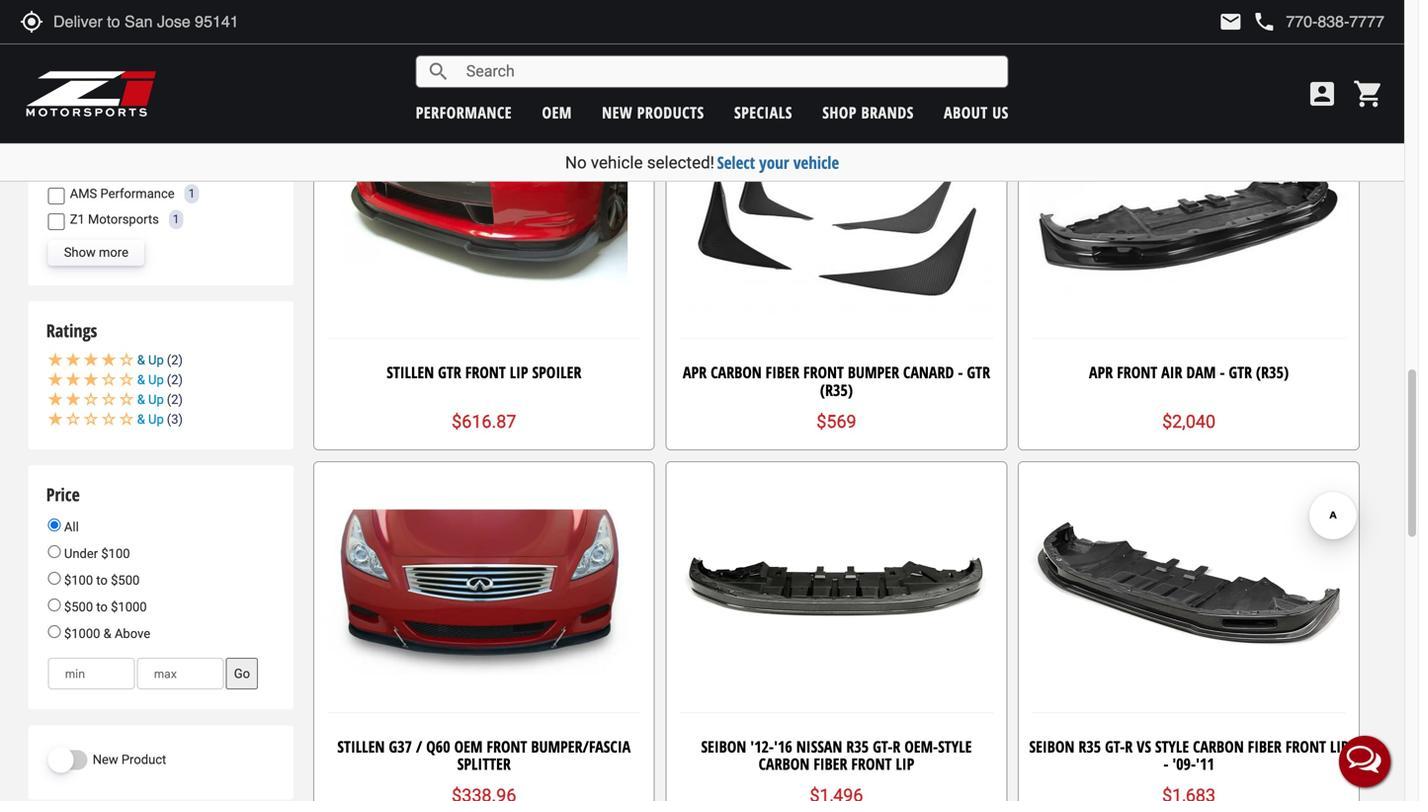 Task type: describe. For each thing, give the bounding box(es) containing it.
phone
[[1253, 10, 1277, 34]]

brand
[[46, 23, 87, 47]]

new products link
[[602, 102, 705, 123]]

gt- inside seibon r35 gt-r vs style carbon fiber front lip - '09-'11
[[1105, 737, 1125, 758]]

$1000 & above
[[61, 627, 150, 642]]

z1 motorsports logo image
[[25, 69, 158, 119]]

stillen g37 / q60 oem front bumper/fascia splitter
[[338, 737, 631, 775]]

style inside seibon '12-'16 nissan r35 gt-r oem-style carbon fiber front lip
[[938, 737, 972, 758]]

apr carbon fiber front bumper canard - gtr (r35)
[[683, 362, 991, 401]]

$155.15
[[1157, 37, 1222, 58]]

$616.87
[[452, 412, 517, 433]]

front inside seibon r35 gt-r vs style carbon fiber front lip - '09-'11
[[1286, 737, 1327, 758]]

brands
[[862, 102, 914, 123]]

ams
[[70, 186, 97, 201]]

style inside seibon r35 gt-r vs style carbon fiber front lip - '09-'11
[[1156, 737, 1190, 758]]

motorsports
[[88, 212, 159, 227]]

show
[[64, 245, 96, 260]]

new products
[[602, 102, 705, 123]]

fiber inside apr carbon fiber front bumper canard - gtr (r35)
[[766, 362, 800, 383]]

1 for motorsports
[[173, 213, 179, 227]]

under  $100
[[61, 547, 130, 561]]

search
[[427, 60, 451, 84]]

seibon '12-'16 nissan r35 gt-r oem-style carbon fiber front lip
[[701, 737, 972, 775]]

show more button
[[48, 240, 144, 266]]

carbon inside apr carbon fiber front bumper canard - gtr (r35)
[[711, 362, 762, 383]]

4 for greddy
[[124, 84, 131, 98]]

0 horizontal spatial lip
[[510, 362, 529, 383]]

'11
[[1197, 754, 1215, 775]]

air
[[1162, 362, 1183, 383]]

'16
[[774, 737, 793, 758]]

no
[[565, 153, 587, 173]]

splitter
[[458, 754, 511, 775]]

(r35) inside apr carbon fiber front bumper canard - gtr (r35)
[[820, 379, 853, 401]]

dam
[[1187, 362, 1217, 383]]

bumper/fascia
[[531, 737, 631, 758]]

about us link
[[944, 102, 1009, 123]]

stillen for stillen
[[70, 135, 105, 150]]

greddy
[[70, 84, 110, 98]]

3 & up 2 from the top
[[137, 393, 178, 407]]

seibon for seibon r35 gt-r vs style carbon fiber front lip - '09-'11
[[1030, 737, 1075, 758]]

& up 3
[[137, 412, 178, 427]]

oem link
[[542, 102, 572, 123]]

g37
[[389, 737, 412, 758]]

$1,736.76
[[445, 37, 523, 58]]

specials
[[735, 102, 793, 123]]

1 vertical spatial $100
[[64, 573, 93, 588]]

bumper
[[848, 362, 900, 383]]

my_location
[[20, 10, 44, 34]]

q60
[[426, 737, 450, 758]]

carbon inside seibon '12-'16 nissan r35 gt-r oem-style carbon fiber front lip
[[759, 754, 810, 775]]

2 horizontal spatial -
[[1221, 362, 1226, 383]]

above
[[115, 627, 150, 642]]

about us
[[944, 102, 1009, 123]]

gtr inside apr carbon fiber front bumper canard - gtr (r35)
[[967, 362, 991, 383]]

price
[[46, 483, 80, 507]]

nissan
[[797, 737, 843, 758]]

show more
[[64, 245, 129, 260]]

- inside seibon r35 gt-r vs style carbon fiber front lip - '09-'11
[[1164, 754, 1169, 775]]

1 vertical spatial $500
[[64, 600, 93, 615]]

canard
[[904, 362, 954, 383]]

account_box link
[[1302, 78, 1344, 110]]

r inside seibon r35 gt-r vs style carbon fiber front lip - '09-'11
[[1125, 737, 1133, 758]]

1 gtr from the left
[[438, 362, 462, 383]]

shopping_cart
[[1354, 78, 1385, 110]]

new product
[[93, 753, 166, 768]]

about
[[944, 102, 988, 123]]

apr for apr carbon fiber front bumper canard - gtr (r35)
[[683, 362, 707, 383]]

mail phone
[[1219, 10, 1277, 34]]

ams performance
[[70, 186, 175, 201]]

new
[[602, 102, 633, 123]]

1 vertical spatial $1000
[[64, 627, 100, 642]]

$569
[[817, 412, 857, 433]]

infiniti
[[70, 109, 105, 124]]

shopping_cart link
[[1349, 78, 1385, 110]]

1 horizontal spatial oem
[[542, 102, 572, 123]]

spoiler
[[532, 362, 582, 383]]

seibon r35 gt-r vs style carbon fiber front lip - '09-'11
[[1030, 737, 1349, 775]]

lip inside seibon r35 gt-r vs style carbon fiber front lip - '09-'11
[[1331, 737, 1349, 758]]

select
[[717, 151, 756, 174]]

select your vehicle link
[[717, 151, 840, 174]]

1 horizontal spatial $500
[[111, 573, 140, 588]]

us
[[993, 102, 1009, 123]]

ratings
[[46, 319, 97, 343]]

mail link
[[1219, 10, 1243, 34]]

stillen for stillen g37 / q60 oem front bumper/fascia splitter
[[338, 737, 385, 758]]



Task type: vqa. For each thing, say whether or not it's contained in the screenshot.
Nissan 300ZX Z32 1990 1991 1992 1993 1994 1995 1996 VG30DETT VG30DE Twin Turbo Non Turbo Z1 Motorsports image
no



Task type: locate. For each thing, give the bounding box(es) containing it.
0 horizontal spatial -
[[958, 362, 963, 383]]

apr
[[683, 362, 707, 383], [1090, 362, 1114, 383]]

Search search field
[[451, 56, 1008, 87]]

2 2 from the top
[[171, 373, 178, 388]]

$1000 down the "$500 to $1000"
[[64, 627, 100, 642]]

gtr up $616.87
[[438, 362, 462, 383]]

gtr right canard at the top right
[[967, 362, 991, 383]]

3 gtr from the left
[[1229, 362, 1253, 383]]

seibon for seibon
[[70, 58, 109, 73]]

0 vertical spatial oem
[[542, 102, 572, 123]]

performance
[[100, 186, 175, 201]]

under
[[64, 547, 98, 561]]

2 r from the left
[[1125, 737, 1133, 758]]

3 up from the top
[[148, 393, 164, 407]]

2 vertical spatial & up 2
[[137, 393, 178, 407]]

front inside seibon '12-'16 nissan r35 gt-r oem-style carbon fiber front lip
[[852, 754, 892, 775]]

1 horizontal spatial $100
[[101, 547, 130, 561]]

1 horizontal spatial (r35)
[[1257, 362, 1290, 383]]

4 for infiniti
[[119, 110, 126, 124]]

mail
[[1219, 10, 1243, 34]]

min number field
[[48, 659, 135, 690]]

to for $500
[[96, 600, 108, 615]]

$1000
[[111, 600, 147, 615], [64, 627, 100, 642]]

1 & up 2 from the top
[[137, 353, 178, 368]]

seibon for seibon '12-'16 nissan r35 gt-r oem-style carbon fiber front lip
[[701, 737, 747, 758]]

1 horizontal spatial style
[[1156, 737, 1190, 758]]

seibon inside seibon r35 gt-r vs style carbon fiber front lip - '09-'11
[[1030, 737, 1075, 758]]

1 horizontal spatial stillen
[[338, 737, 385, 758]]

- inside apr carbon fiber front bumper canard - gtr (r35)
[[958, 362, 963, 383]]

4 up ams performance
[[119, 136, 126, 149]]

front
[[465, 362, 506, 383], [804, 362, 844, 383], [1117, 362, 1158, 383], [487, 737, 527, 758], [1286, 737, 1327, 758], [852, 754, 892, 775]]

$100 down under
[[64, 573, 93, 588]]

r35
[[847, 737, 869, 758], [1079, 737, 1102, 758]]

stillen
[[70, 135, 105, 150], [387, 362, 434, 383], [338, 737, 385, 758]]

no vehicle selected! select your vehicle
[[565, 151, 840, 174]]

0 horizontal spatial $100
[[64, 573, 93, 588]]

0 vertical spatial $500
[[111, 573, 140, 588]]

0 vertical spatial stillen
[[70, 135, 105, 150]]

1 horizontal spatial seibon
[[701, 737, 747, 758]]

1
[[188, 187, 195, 201], [173, 213, 179, 227]]

up
[[148, 353, 164, 368], [148, 373, 164, 388], [148, 393, 164, 407], [148, 412, 164, 427]]

1 apr from the left
[[683, 362, 707, 383]]

0 horizontal spatial r35
[[847, 737, 869, 758]]

2 horizontal spatial gtr
[[1229, 362, 1253, 383]]

front inside apr carbon fiber front bumper canard - gtr (r35)
[[804, 362, 844, 383]]

performance
[[416, 102, 512, 123]]

$500
[[111, 573, 140, 588], [64, 600, 93, 615]]

phone link
[[1253, 10, 1385, 34]]

1 vertical spatial 4
[[119, 110, 126, 124]]

0 vertical spatial to
[[96, 573, 108, 588]]

1 vertical spatial to
[[96, 600, 108, 615]]

1 vertical spatial 1
[[173, 213, 179, 227]]

shop brands link
[[823, 102, 914, 123]]

gtr right dam
[[1229, 362, 1253, 383]]

1 horizontal spatial -
[[1164, 754, 1169, 775]]

oem up no
[[542, 102, 572, 123]]

0 vertical spatial & up 2
[[137, 353, 178, 368]]

4
[[124, 84, 131, 98], [119, 110, 126, 124], [119, 136, 126, 149]]

0 vertical spatial 2
[[171, 353, 178, 368]]

oem right q60
[[454, 737, 483, 758]]

performance link
[[416, 102, 512, 123]]

to for $100
[[96, 573, 108, 588]]

0 horizontal spatial gt-
[[873, 737, 893, 758]]

1 horizontal spatial r35
[[1079, 737, 1102, 758]]

2 vertical spatial 2
[[171, 393, 178, 407]]

1 r35 from the left
[[847, 737, 869, 758]]

carbon inside seibon r35 gt-r vs style carbon fiber front lip - '09-'11
[[1194, 737, 1245, 758]]

0 horizontal spatial (r35)
[[820, 379, 853, 401]]

vehicle inside 'no vehicle selected! select your vehicle'
[[591, 153, 643, 173]]

2 style from the left
[[1156, 737, 1190, 758]]

1 horizontal spatial gtr
[[967, 362, 991, 383]]

product
[[121, 753, 166, 768]]

r
[[893, 737, 901, 758], [1125, 737, 1133, 758]]

4 right "infiniti"
[[119, 110, 126, 124]]

1 style from the left
[[938, 737, 972, 758]]

'09-
[[1173, 754, 1197, 775]]

1 down performance
[[173, 213, 179, 227]]

1 up from the top
[[148, 353, 164, 368]]

0 vertical spatial 1
[[188, 187, 195, 201]]

1 vertical spatial oem
[[454, 737, 483, 758]]

0 horizontal spatial $1000
[[64, 627, 100, 642]]

(r35) up $569
[[820, 379, 853, 401]]

fiber inside seibon '12-'16 nissan r35 gt-r oem-style carbon fiber front lip
[[814, 754, 848, 775]]

0 horizontal spatial oem
[[454, 737, 483, 758]]

to
[[96, 573, 108, 588], [96, 600, 108, 615]]

2 apr from the left
[[1090, 362, 1114, 383]]

gtr
[[438, 362, 462, 383], [967, 362, 991, 383], [1229, 362, 1253, 383]]

$500 down $100 to $500
[[64, 600, 93, 615]]

1 right performance
[[188, 187, 195, 201]]

products
[[637, 102, 705, 123]]

1 vertical spatial 2
[[171, 373, 178, 388]]

- right canard at the top right
[[958, 362, 963, 383]]

gt- inside seibon '12-'16 nissan r35 gt-r oem-style carbon fiber front lip
[[873, 737, 893, 758]]

1 vertical spatial & up 2
[[137, 373, 178, 388]]

fiber inside seibon r35 gt-r vs style carbon fiber front lip - '09-'11
[[1248, 737, 1282, 758]]

carbon
[[711, 362, 762, 383], [1194, 737, 1245, 758], [759, 754, 810, 775]]

lip inside seibon '12-'16 nissan r35 gt-r oem-style carbon fiber front lip
[[896, 754, 915, 775]]

0 horizontal spatial 1
[[173, 213, 179, 227]]

r35 right nissan
[[847, 737, 869, 758]]

all
[[61, 520, 79, 535]]

2 gt- from the left
[[1105, 737, 1125, 758]]

fiber right '11
[[1248, 737, 1282, 758]]

$100 up $100 to $500
[[101, 547, 130, 561]]

to up the "$500 to $1000"
[[96, 573, 108, 588]]

shop
[[823, 102, 857, 123]]

1 horizontal spatial vehicle
[[794, 151, 840, 174]]

0 vertical spatial 4
[[124, 84, 131, 98]]

account_box
[[1307, 78, 1339, 110]]

r left oem-
[[893, 737, 901, 758]]

2 horizontal spatial stillen
[[387, 362, 434, 383]]

1 vertical spatial stillen
[[387, 362, 434, 383]]

your
[[760, 151, 790, 174]]

$100 to $500
[[61, 573, 140, 588]]

gt- left vs
[[1105, 737, 1125, 758]]

6
[[123, 59, 130, 72]]

style
[[938, 737, 972, 758], [1156, 737, 1190, 758]]

r left vs
[[1125, 737, 1133, 758]]

stillen for stillen gtr front lip spoiler
[[387, 362, 434, 383]]

fiber right '16 on the right bottom of page
[[814, 754, 848, 775]]

shop brands
[[823, 102, 914, 123]]

4 down 6
[[124, 84, 131, 98]]

1 horizontal spatial fiber
[[814, 754, 848, 775]]

$500 up the "$500 to $1000"
[[111, 573, 140, 588]]

gt-
[[873, 737, 893, 758], [1105, 737, 1125, 758]]

-
[[958, 362, 963, 383], [1221, 362, 1226, 383], [1164, 754, 1169, 775]]

$1000 up above
[[111, 600, 147, 615]]

None checkbox
[[48, 59, 65, 76], [48, 85, 65, 102], [48, 111, 65, 127], [48, 188, 65, 204], [48, 213, 65, 230], [48, 59, 65, 76], [48, 85, 65, 102], [48, 111, 65, 127], [48, 188, 65, 204], [48, 213, 65, 230]]

4 for stillen
[[119, 136, 126, 149]]

3 2 from the top
[[171, 393, 178, 407]]

apr inside apr carbon fiber front bumper canard - gtr (r35)
[[683, 362, 707, 383]]

1 gt- from the left
[[873, 737, 893, 758]]

stillen gtr front lip spoiler
[[387, 362, 582, 383]]

1 horizontal spatial lip
[[896, 754, 915, 775]]

new
[[93, 753, 118, 768]]

oem-
[[905, 737, 938, 758]]

None radio
[[48, 519, 61, 532], [48, 546, 61, 559], [48, 626, 61, 639], [48, 519, 61, 532], [48, 546, 61, 559], [48, 626, 61, 639]]

seibon up the greddy
[[70, 58, 109, 73]]

2 horizontal spatial seibon
[[1030, 737, 1075, 758]]

seibon
[[70, 58, 109, 73], [701, 737, 747, 758], [1030, 737, 1075, 758]]

2 & up 2 from the top
[[137, 373, 178, 388]]

0 horizontal spatial apr
[[683, 362, 707, 383]]

(r35) right dam
[[1257, 362, 1290, 383]]

r35 inside seibon '12-'16 nissan r35 gt-r oem-style carbon fiber front lip
[[847, 737, 869, 758]]

0 horizontal spatial seibon
[[70, 58, 109, 73]]

0 horizontal spatial vehicle
[[591, 153, 643, 173]]

0 horizontal spatial stillen
[[70, 135, 105, 150]]

2 up from the top
[[148, 373, 164, 388]]

None radio
[[48, 572, 61, 585], [48, 599, 61, 612], [48, 572, 61, 585], [48, 599, 61, 612]]

0 horizontal spatial $500
[[64, 600, 93, 615]]

go
[[234, 667, 250, 682]]

max number field
[[137, 659, 224, 690]]

gt- left oem-
[[873, 737, 893, 758]]

seibon left '12-
[[701, 737, 747, 758]]

r35 left vs
[[1079, 737, 1102, 758]]

0 horizontal spatial fiber
[[766, 362, 800, 383]]

1 horizontal spatial r
[[1125, 737, 1133, 758]]

1 r from the left
[[893, 737, 901, 758]]

z1
[[70, 212, 85, 227]]

more
[[99, 245, 129, 260]]

selected!
[[647, 153, 715, 173]]

apr front air dam - gtr (r35)
[[1090, 362, 1290, 383]]

seibon inside seibon '12-'16 nissan r35 gt-r oem-style carbon fiber front lip
[[701, 737, 747, 758]]

2 horizontal spatial fiber
[[1248, 737, 1282, 758]]

1 horizontal spatial apr
[[1090, 362, 1114, 383]]

vehicle right no
[[591, 153, 643, 173]]

specials link
[[735, 102, 793, 123]]

vehicle right "your"
[[794, 151, 840, 174]]

2
[[171, 353, 178, 368], [171, 373, 178, 388], [171, 393, 178, 407]]

seibon left vs
[[1030, 737, 1075, 758]]

to down $100 to $500
[[96, 600, 108, 615]]

0 horizontal spatial style
[[938, 737, 972, 758]]

2 vertical spatial stillen
[[338, 737, 385, 758]]

1 horizontal spatial gt-
[[1105, 737, 1125, 758]]

stillen inside stillen g37 / q60 oem front bumper/fascia splitter
[[338, 737, 385, 758]]

2 vertical spatial 4
[[119, 136, 126, 149]]

vs
[[1137, 737, 1152, 758]]

2 to from the top
[[96, 600, 108, 615]]

None checkbox
[[48, 136, 65, 153]]

$591.64
[[805, 37, 869, 58]]

0 horizontal spatial r
[[893, 737, 901, 758]]

2 horizontal spatial lip
[[1331, 737, 1349, 758]]

z1 motorsports
[[70, 212, 159, 227]]

'12-
[[751, 737, 774, 758]]

go button
[[226, 659, 258, 690]]

r inside seibon '12-'16 nissan r35 gt-r oem-style carbon fiber front lip
[[893, 737, 901, 758]]

2 r35 from the left
[[1079, 737, 1102, 758]]

- right dam
[[1221, 362, 1226, 383]]

0 vertical spatial $1000
[[111, 600, 147, 615]]

1 horizontal spatial $1000
[[111, 600, 147, 615]]

2 gtr from the left
[[967, 362, 991, 383]]

vehicle
[[794, 151, 840, 174], [591, 153, 643, 173]]

3
[[171, 412, 178, 427]]

0 vertical spatial $100
[[101, 547, 130, 561]]

fiber left the bumper
[[766, 362, 800, 383]]

$2,040
[[1163, 412, 1216, 433]]

oem inside stillen g37 / q60 oem front bumper/fascia splitter
[[454, 737, 483, 758]]

lip
[[510, 362, 529, 383], [1331, 737, 1349, 758], [896, 754, 915, 775]]

4 up from the top
[[148, 412, 164, 427]]

front inside stillen g37 / q60 oem front bumper/fascia splitter
[[487, 737, 527, 758]]

& up 2
[[137, 353, 178, 368], [137, 373, 178, 388], [137, 393, 178, 407]]

1 to from the top
[[96, 573, 108, 588]]

1 for performance
[[188, 187, 195, 201]]

1 horizontal spatial 1
[[188, 187, 195, 201]]

0 horizontal spatial gtr
[[438, 362, 462, 383]]

1 2 from the top
[[171, 353, 178, 368]]

apr for apr front air dam - gtr (r35)
[[1090, 362, 1114, 383]]

$500 to $1000
[[61, 600, 147, 615]]

oem
[[542, 102, 572, 123], [454, 737, 483, 758]]

r35 inside seibon r35 gt-r vs style carbon fiber front lip - '09-'11
[[1079, 737, 1102, 758]]

- left '09-
[[1164, 754, 1169, 775]]

/
[[416, 737, 423, 758]]



